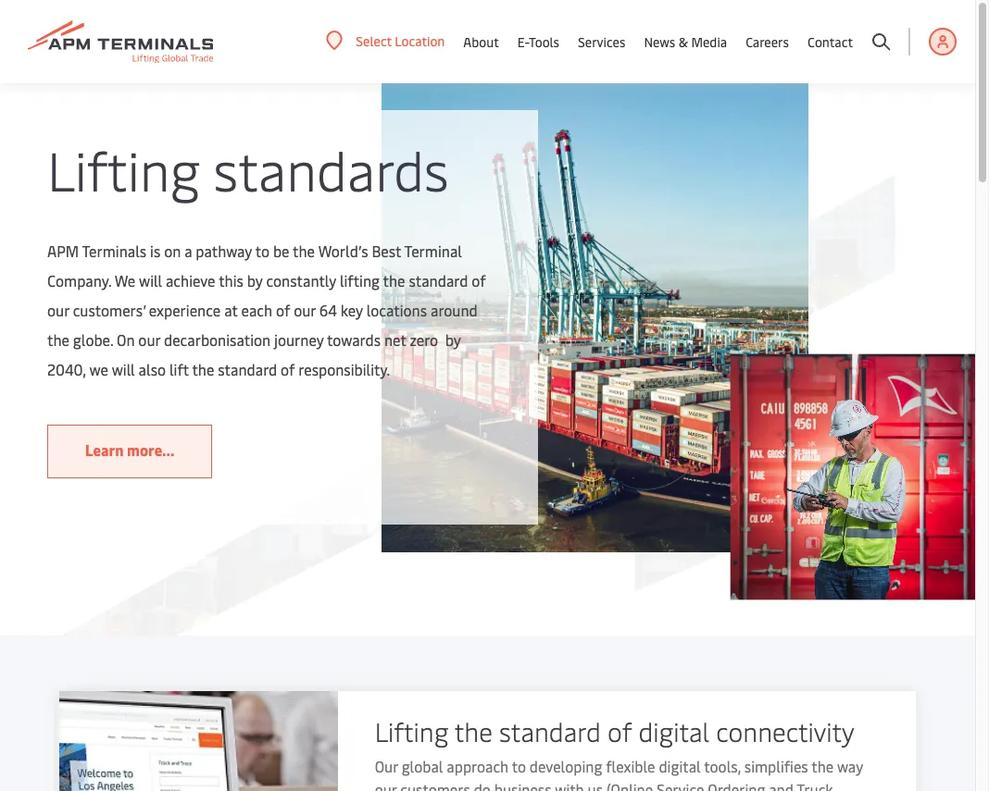 Task type: describe. For each thing, give the bounding box(es) containing it.
of up around
[[472, 271, 486, 291]]

service
[[657, 780, 704, 792]]

lifting the standard of digital connectivity our global approach to developing flexible digital tools, simplifies the way our customers do business with us (online service ordering and truc
[[375, 714, 863, 792]]

to inside apm terminals is on a pathway to be the world's best terminal company. we will achieve this by constantly lifting the standard of our customers' experience at each of our 64 key locations around the globe. on our decarbonisation journey towards net zero  by 2040, we will also lift the standard of responsibility.
[[255, 241, 270, 262]]

on
[[164, 241, 181, 262]]

customers'
[[73, 300, 145, 321]]

e-tools button
[[518, 0, 559, 83]]

do
[[474, 780, 491, 792]]

about
[[463, 33, 499, 50]]

services
[[578, 33, 626, 50]]

select location button
[[326, 31, 445, 51]]

lifting
[[340, 271, 380, 291]]

towards
[[327, 330, 381, 350]]

pathway
[[196, 241, 252, 262]]

news & media
[[644, 33, 727, 50]]

the up locations
[[383, 271, 405, 291]]

2040,
[[47, 360, 86, 380]]

news & media button
[[644, 0, 727, 83]]

select location
[[356, 32, 445, 50]]

way
[[837, 756, 863, 777]]

the right lift
[[192, 360, 214, 380]]

to inside lifting the standard of digital connectivity our global approach to developing flexible digital tools, simplifies the way our customers do business with us (online service ordering and truc
[[512, 756, 526, 777]]

select
[[356, 32, 392, 50]]

careers
[[746, 33, 789, 50]]

at
[[224, 300, 238, 321]]

lifting for lifting the standard of digital connectivity our global approach to developing flexible digital tools, simplifies the way our customers do business with us (online service ordering and truc
[[375, 714, 448, 749]]

also
[[139, 360, 166, 380]]

on
[[117, 330, 135, 350]]

lifting standards
[[47, 133, 449, 206]]

64
[[319, 300, 337, 321]]

more...
[[127, 440, 175, 461]]

flexible
[[606, 756, 655, 777]]

our down company.
[[47, 300, 69, 321]]

business
[[494, 780, 552, 792]]

around
[[431, 300, 478, 321]]

decarbonisation
[[164, 330, 271, 350]]

contact button
[[808, 0, 853, 83]]

key
[[341, 300, 363, 321]]

ordering
[[708, 780, 765, 792]]

globe.
[[73, 330, 113, 350]]

our left the 64
[[294, 300, 316, 321]]

the right 'be'
[[293, 241, 315, 262]]

news
[[644, 33, 675, 50]]

&
[[679, 33, 688, 50]]

location
[[395, 32, 445, 50]]

apm terminals is on a pathway to be the world's best terminal company. we will achieve this by constantly lifting the standard of our customers' experience at each of our 64 key locations around the globe. on our decarbonisation journey towards net zero  by 2040, we will also lift the standard of responsibility.
[[47, 241, 486, 380]]

terminals
[[82, 241, 146, 262]]

terminal
[[404, 241, 462, 262]]

of inside lifting the standard of digital connectivity our global approach to developing flexible digital tools, simplifies the way our customers do business with us (online service ordering and truc
[[608, 714, 632, 749]]

and
[[769, 780, 794, 792]]

tools
[[529, 33, 559, 50]]

1 vertical spatial will
[[112, 360, 135, 380]]

0 vertical spatial will
[[139, 271, 162, 291]]

our right on
[[138, 330, 160, 350]]

be
[[273, 241, 289, 262]]

global
[[402, 756, 443, 777]]



Task type: vqa. For each thing, say whether or not it's contained in the screenshot.
help for Safari,
no



Task type: locate. For each thing, give the bounding box(es) containing it.
the up approach at bottom
[[455, 714, 493, 749]]

e-
[[518, 33, 529, 50]]

we
[[89, 360, 108, 380]]

a
[[184, 241, 192, 262]]

apmt container tracking banner image
[[59, 692, 338, 792]]

the up 2040,
[[47, 330, 69, 350]]

1 vertical spatial lifting
[[375, 714, 448, 749]]

learn more...
[[85, 440, 175, 461]]

our
[[375, 756, 398, 777]]

the left way
[[812, 756, 834, 777]]

to up the business
[[512, 756, 526, 777]]

contact
[[808, 33, 853, 50]]

(online
[[607, 780, 653, 792]]

learn more... link
[[47, 425, 213, 479]]

our down our
[[375, 780, 397, 792]]

services button
[[578, 0, 626, 83]]

by down around
[[445, 330, 461, 350]]

each
[[241, 300, 272, 321]]

lift
[[169, 360, 189, 380]]

of down journey
[[281, 360, 295, 380]]

0 vertical spatial by
[[247, 271, 263, 291]]

company.
[[47, 271, 111, 291]]

1 vertical spatial by
[[445, 330, 461, 350]]

with
[[555, 780, 584, 792]]

e-tools
[[518, 33, 559, 50]]

locations
[[366, 300, 427, 321]]

lifting up terminals
[[47, 133, 200, 206]]

is
[[150, 241, 160, 262]]

approach
[[447, 756, 509, 777]]

responsibility.
[[299, 360, 390, 380]]

simplifies
[[745, 756, 808, 777]]

1 horizontal spatial lifting
[[375, 714, 448, 749]]

standard down decarbonisation on the top of page
[[218, 360, 277, 380]]

2 vertical spatial standard
[[499, 714, 601, 749]]

our
[[47, 300, 69, 321], [294, 300, 316, 321], [138, 330, 160, 350], [375, 780, 397, 792]]

to left 'be'
[[255, 241, 270, 262]]

digital
[[639, 714, 710, 749], [659, 756, 701, 777]]

apm
[[47, 241, 79, 262]]

tools,
[[704, 756, 741, 777]]

1 vertical spatial digital
[[659, 756, 701, 777]]

net
[[384, 330, 406, 350]]

learn
[[85, 440, 124, 461]]

lifting inside lifting the standard of digital connectivity our global approach to developing flexible digital tools, simplifies the way our customers do business with us (online service ordering and truc
[[375, 714, 448, 749]]

2 horizontal spatial standard
[[499, 714, 601, 749]]

achieve
[[166, 271, 215, 291]]

standard inside lifting the standard of digital connectivity our global approach to developing flexible digital tools, simplifies the way our customers do business with us (online service ordering and truc
[[499, 714, 601, 749]]

will
[[139, 271, 162, 291], [112, 360, 135, 380]]

standard
[[409, 271, 468, 291], [218, 360, 277, 380], [499, 714, 601, 749]]

lifting up global
[[375, 714, 448, 749]]

standard up developing
[[499, 714, 601, 749]]

0 vertical spatial standard
[[409, 271, 468, 291]]

media
[[691, 33, 727, 50]]

1 horizontal spatial standard
[[409, 271, 468, 291]]

standard down terminal at the top of the page
[[409, 271, 468, 291]]

1 vertical spatial standard
[[218, 360, 277, 380]]

about button
[[463, 0, 499, 83]]

1 horizontal spatial by
[[445, 330, 461, 350]]

of right each
[[276, 300, 290, 321]]

0 horizontal spatial lifting
[[47, 133, 200, 206]]

lifting for lifting standards
[[47, 133, 200, 206]]

standards
[[214, 133, 449, 206]]

connectivity
[[716, 714, 855, 749]]

to
[[255, 241, 270, 262], [512, 756, 526, 777]]

best
[[372, 241, 401, 262]]

0 vertical spatial lifting
[[47, 133, 200, 206]]

developing
[[530, 756, 602, 777]]

by
[[247, 271, 263, 291], [445, 330, 461, 350]]

0 horizontal spatial standard
[[218, 360, 277, 380]]

customers
[[400, 780, 470, 792]]

us
[[588, 780, 603, 792]]

1 vertical spatial to
[[512, 756, 526, 777]]

of
[[472, 271, 486, 291], [276, 300, 290, 321], [281, 360, 295, 380], [608, 714, 632, 749]]

1 horizontal spatial to
[[512, 756, 526, 777]]

by right this
[[247, 271, 263, 291]]

this
[[219, 271, 243, 291]]

experience
[[149, 300, 221, 321]]

0 vertical spatial to
[[255, 241, 270, 262]]

constantly
[[266, 271, 336, 291]]

journey
[[274, 330, 324, 350]]

1 horizontal spatial will
[[139, 271, 162, 291]]

world's
[[318, 241, 368, 262]]

0 vertical spatial digital
[[639, 714, 710, 749]]

0 horizontal spatial will
[[112, 360, 135, 380]]

our inside lifting the standard of digital connectivity our global approach to developing flexible digital tools, simplifies the way our customers do business with us (online service ordering and truc
[[375, 780, 397, 792]]

lifting
[[47, 133, 200, 206], [375, 714, 448, 749]]

of up flexible at the right of page
[[608, 714, 632, 749]]

the
[[293, 241, 315, 262], [383, 271, 405, 291], [47, 330, 69, 350], [192, 360, 214, 380], [455, 714, 493, 749], [812, 756, 834, 777]]

0 horizontal spatial to
[[255, 241, 270, 262]]

0 horizontal spatial by
[[247, 271, 263, 291]]

we
[[115, 271, 135, 291]]

careers button
[[746, 0, 789, 83]]



